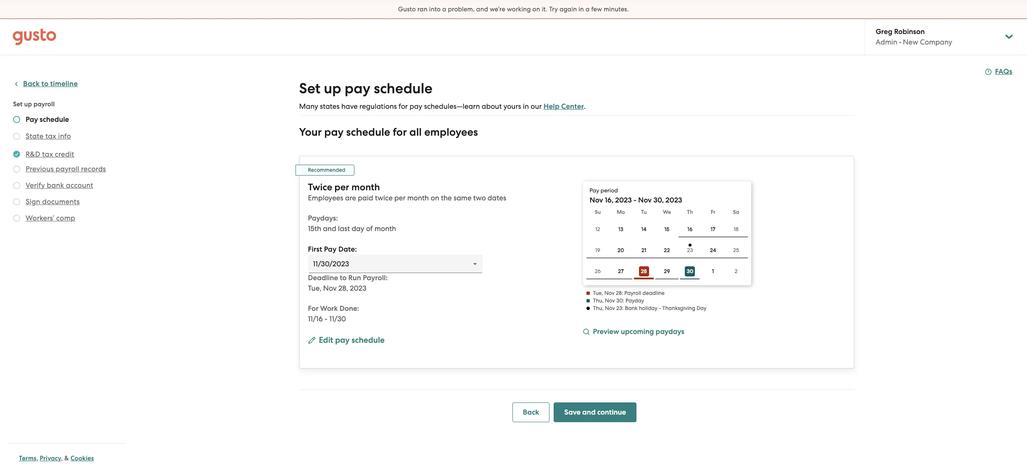 Task type: locate. For each thing, give the bounding box(es) containing it.
1 horizontal spatial 28
[[641, 268, 647, 275]]

thu, down the 26
[[593, 298, 604, 304]]

terms
[[19, 455, 36, 463]]

and down the paydays:
[[323, 225, 337, 233]]

2 a from the left
[[586, 5, 590, 13]]

.
[[584, 102, 586, 111]]

paid
[[358, 194, 373, 202]]

0 horizontal spatial pay
[[26, 115, 38, 124]]

verify
[[26, 181, 45, 190]]

preview upcoming paydays
[[593, 328, 685, 337]]

2023 up mo
[[616, 196, 632, 205]]

- left 30,
[[634, 196, 637, 205]]

0 vertical spatial thu,
[[593, 298, 604, 304]]

,
[[36, 455, 38, 463], [61, 455, 63, 463]]

your
[[299, 126, 322, 139]]

paydays:
[[308, 214, 338, 223]]

again
[[560, 5, 577, 13]]

module__icon___go7vc image inside the edit pay schedule button
[[308, 337, 316, 344]]

1 horizontal spatial 30
[[687, 268, 694, 275]]

1 horizontal spatial set
[[299, 80, 321, 97]]

for left all
[[393, 126, 407, 139]]

0 vertical spatial -
[[634, 196, 637, 205]]

0 vertical spatial back
[[23, 80, 40, 88]]

privacy
[[40, 455, 61, 463]]

1 vertical spatial thu,
[[593, 305, 604, 312]]

0 horizontal spatial -
[[325, 315, 328, 324]]

1 vertical spatial up
[[24, 101, 32, 108]]

17
[[711, 226, 716, 233]]

schedule up "state tax info" 'button'
[[40, 115, 69, 124]]

2 thu, from the top
[[593, 305, 604, 312]]

2023 up we
[[666, 196, 683, 205]]

23 down 16
[[688, 247, 693, 254]]

set for set up pay schedule
[[299, 80, 321, 97]]

in right again
[[579, 5, 584, 13]]

: up the thu, nov 30 : payday
[[622, 290, 624, 297]]

23
[[688, 247, 693, 254], [617, 305, 623, 312]]

tue, down deadline
[[308, 284, 322, 293]]

per up are
[[335, 182, 350, 193]]

to inside back to timeline button
[[41, 80, 49, 88]]

0 horizontal spatial set
[[13, 101, 23, 108]]

0 vertical spatial for
[[399, 102, 408, 111]]

1
[[713, 268, 715, 275]]

1 horizontal spatial pay
[[324, 245, 337, 254]]

23 down the thu, nov 30 : payday
[[617, 305, 623, 312]]

0 horizontal spatial 2023
[[350, 284, 367, 293]]

same
[[454, 194, 472, 202]]

30 down tue, nov 28 : payroll deadline
[[617, 298, 623, 304]]

1 thu, from the top
[[593, 298, 604, 304]]

0 vertical spatial in
[[579, 5, 584, 13]]

4 check image from the top
[[13, 199, 20, 206]]

0 horizontal spatial 28
[[616, 290, 622, 297]]

1 horizontal spatial per
[[395, 194, 406, 202]]

nov up 'su'
[[590, 196, 604, 205]]

0 horizontal spatial up
[[24, 101, 32, 108]]

privacy link
[[40, 455, 61, 463]]

fr
[[711, 209, 716, 215]]

1 vertical spatial module__icon___go7vc image
[[308, 337, 316, 344]]

1 horizontal spatial up
[[324, 80, 341, 97]]

1 vertical spatial :
[[623, 298, 625, 304]]

sa
[[733, 209, 740, 215]]

2023 down run
[[350, 284, 367, 293]]

pay left period
[[590, 187, 600, 194]]

tax inside "state tax info" 'button'
[[45, 132, 56, 141]]

0 horizontal spatial a
[[443, 5, 447, 13]]

28
[[641, 268, 647, 275], [616, 290, 622, 297]]

back
[[23, 80, 40, 88], [523, 408, 539, 417]]

0 vertical spatial module__icon___go7vc image
[[583, 329, 590, 336]]

0 horizontal spatial back
[[23, 80, 40, 88]]

1 horizontal spatial payroll
[[56, 165, 79, 173]]

2 vertical spatial pay
[[324, 245, 337, 254]]

1 horizontal spatial module__icon___go7vc image
[[583, 329, 590, 336]]

check image left verify at left
[[13, 182, 20, 189]]

to inside deadline to run payroll: tue, nov 28, 2023
[[340, 274, 347, 283]]

payroll down 'credit'
[[56, 165, 79, 173]]

for right regulations
[[399, 102, 408, 111]]

center
[[562, 102, 584, 111]]

1 horizontal spatial a
[[586, 5, 590, 13]]

0 horizontal spatial 23
[[617, 305, 623, 312]]

20
[[618, 247, 625, 254]]

2 , from the left
[[61, 455, 63, 463]]

1 vertical spatial to
[[340, 274, 347, 283]]

1 horizontal spatial to
[[340, 274, 347, 283]]

bank
[[625, 305, 638, 312]]

pay inside many states have regulations for pay schedules—learn about yours in our help center .
[[410, 102, 423, 111]]

employees
[[425, 126, 478, 139]]

set
[[299, 80, 321, 97], [13, 101, 23, 108]]

for
[[399, 102, 408, 111], [393, 126, 407, 139]]

1 vertical spatial -
[[659, 305, 662, 312]]

13
[[619, 226, 624, 233]]

0 vertical spatial 28
[[641, 268, 647, 275]]

module__icon___go7vc image for edit pay schedule
[[308, 337, 316, 344]]

two
[[474, 194, 486, 202]]

payroll up the pay schedule
[[34, 101, 55, 108]]

1 horizontal spatial 23
[[688, 247, 693, 254]]

save and continue
[[565, 408, 627, 417]]

up
[[324, 80, 341, 97], [24, 101, 32, 108]]

module__icon___go7vc image left edit
[[308, 337, 316, 344]]

30 right "29"
[[687, 268, 694, 275]]

2 check image from the top
[[13, 166, 20, 173]]

1 vertical spatial 30
[[617, 298, 623, 304]]

twice
[[375, 194, 393, 202]]

thu, for thu, nov 30 : payday
[[593, 298, 604, 304]]

cookies
[[71, 455, 94, 463]]

nov up the thu, nov 30 : payday
[[605, 290, 615, 297]]

, left &
[[61, 455, 63, 463]]

module__icon___go7vc image left "preview"
[[583, 329, 590, 336]]

help center link
[[544, 102, 584, 111]]

check image down circle check image
[[13, 166, 20, 173]]

schedule inside list
[[40, 115, 69, 124]]

pay inside pay period nov 16, 2023 - nov 30, 2023
[[590, 187, 600, 194]]

on
[[533, 5, 541, 13], [431, 194, 440, 202]]

pay up have
[[345, 80, 371, 97]]

a right into
[[443, 5, 447, 13]]

- right holiday
[[659, 305, 662, 312]]

1 horizontal spatial tue,
[[593, 290, 604, 297]]

back up set up payroll
[[23, 80, 40, 88]]

on left it.
[[533, 5, 541, 13]]

and
[[477, 5, 488, 13], [323, 225, 337, 233], [583, 408, 596, 417]]

- right 11/16
[[325, 315, 328, 324]]

check image
[[13, 116, 20, 123]]

greg
[[876, 27, 893, 36]]

2 horizontal spatial 2023
[[666, 196, 683, 205]]

0 vertical spatial on
[[533, 5, 541, 13]]

check image left sign
[[13, 199, 20, 206]]

nov up tu
[[639, 196, 652, 205]]

0 horizontal spatial payroll
[[34, 101, 55, 108]]

timeline
[[50, 80, 78, 88]]

per
[[335, 182, 350, 193], [395, 194, 406, 202]]

0 vertical spatial 23
[[688, 247, 693, 254]]

back button
[[513, 403, 550, 423]]

schedule up regulations
[[374, 80, 433, 97]]

thu, down the thu, nov 30 : payday
[[593, 305, 604, 312]]

back for back to timeline
[[23, 80, 40, 88]]

in left our
[[523, 102, 529, 111]]

schedule
[[374, 80, 433, 97], [40, 115, 69, 124], [346, 126, 390, 139], [352, 336, 385, 345]]

day
[[697, 305, 707, 312]]

: down tue, nov 28 : payroll deadline
[[623, 298, 625, 304]]

pay period nov 16, 2023 - nov 30, 2023
[[590, 187, 683, 205]]

check image for state
[[13, 133, 20, 140]]

back left the save
[[523, 408, 539, 417]]

verify bank account button
[[26, 180, 93, 191]]

month up paid
[[352, 182, 380, 193]]

2 vertical spatial and
[[583, 408, 596, 417]]

schedule down regulations
[[346, 126, 390, 139]]

1 horizontal spatial back
[[523, 408, 539, 417]]

24
[[710, 247, 717, 254]]

pay right edit
[[335, 336, 350, 345]]

pay schedule list
[[13, 115, 123, 225]]

month left the
[[408, 194, 429, 202]]

1 vertical spatial on
[[431, 194, 440, 202]]

2 vertical spatial -
[[325, 315, 328, 324]]

0 vertical spatial tax
[[45, 132, 56, 141]]

tue, up the thu, nov 30 : payday
[[593, 290, 604, 297]]

schedules—learn
[[424, 102, 480, 111]]

3 check image from the top
[[13, 182, 20, 189]]

2 horizontal spatial and
[[583, 408, 596, 417]]

of
[[366, 225, 373, 233]]

pay right check image
[[26, 115, 38, 124]]

and inside paydays: 15th and last day of month
[[323, 225, 337, 233]]

schedule down done: in the bottom of the page
[[352, 336, 385, 345]]

new
[[904, 38, 919, 46]]

set up many
[[299, 80, 321, 97]]

2 vertical spatial month
[[375, 225, 396, 233]]

thanksgiving
[[663, 305, 696, 312]]

1 vertical spatial back
[[523, 408, 539, 417]]

1 horizontal spatial -
[[634, 196, 637, 205]]

1 vertical spatial and
[[323, 225, 337, 233]]

tax left "info"
[[45, 132, 56, 141]]

set up payroll
[[13, 101, 55, 108]]

set up check image
[[13, 101, 23, 108]]

:
[[622, 290, 624, 297], [623, 298, 625, 304], [623, 305, 624, 312]]

1 vertical spatial pay
[[590, 187, 600, 194]]

0 vertical spatial to
[[41, 80, 49, 88]]

up up the pay schedule
[[24, 101, 32, 108]]

1 a from the left
[[443, 5, 447, 13]]

28,
[[339, 284, 348, 293]]

0 vertical spatial set
[[299, 80, 321, 97]]

1 vertical spatial tax
[[42, 150, 53, 159]]

pay for pay schedule
[[26, 115, 38, 124]]

: for thu, nov 30
[[623, 298, 625, 304]]

0 vertical spatial :
[[622, 290, 624, 297]]

2 horizontal spatial pay
[[590, 187, 600, 194]]

1 horizontal spatial on
[[533, 5, 541, 13]]

pay
[[26, 115, 38, 124], [590, 187, 600, 194], [324, 245, 337, 254]]

0 vertical spatial up
[[324, 80, 341, 97]]

22
[[664, 247, 670, 254]]

18
[[734, 226, 739, 233]]

nov down deadline
[[323, 284, 337, 293]]

0 horizontal spatial per
[[335, 182, 350, 193]]

previous
[[26, 165, 54, 173]]

to for timeline
[[41, 80, 49, 88]]

tax inside r&d tax credit "button"
[[42, 150, 53, 159]]

back to timeline
[[23, 80, 78, 88]]

pay for pay period nov 16, 2023 - nov 30, 2023
[[590, 187, 600, 194]]

for
[[308, 305, 319, 313]]

tue,
[[308, 284, 322, 293], [593, 290, 604, 297]]

and right the save
[[583, 408, 596, 417]]

done:
[[340, 305, 359, 313]]

in inside many states have regulations for pay schedules—learn about yours in our help center .
[[523, 102, 529, 111]]

month
[[352, 182, 380, 193], [408, 194, 429, 202], [375, 225, 396, 233]]

check image down check image
[[13, 133, 20, 140]]

, left privacy link
[[36, 455, 38, 463]]

up up states
[[324, 80, 341, 97]]

minutes.
[[604, 5, 629, 13]]

to left timeline
[[41, 80, 49, 88]]

module__icon___go7vc image inside preview upcoming paydays button
[[583, 329, 590, 336]]

1 vertical spatial 23
[[617, 305, 623, 312]]

check image for sign
[[13, 199, 20, 206]]

0 horizontal spatial and
[[323, 225, 337, 233]]

home image
[[13, 28, 56, 45]]

mo
[[617, 209, 625, 215]]

tue, inside deadline to run payroll: tue, nov 28, 2023
[[308, 284, 322, 293]]

to up 28,
[[340, 274, 347, 283]]

sign
[[26, 198, 40, 206]]

28 up the thu, nov 30 : payday
[[616, 290, 622, 297]]

a left few
[[586, 5, 590, 13]]

0 vertical spatial 30
[[687, 268, 694, 275]]

check image
[[13, 133, 20, 140], [13, 166, 20, 173], [13, 182, 20, 189], [13, 199, 20, 206], [13, 215, 20, 222]]

1 , from the left
[[36, 455, 38, 463]]

in
[[579, 5, 584, 13], [523, 102, 529, 111]]

pay right the first
[[324, 245, 337, 254]]

1 vertical spatial in
[[523, 102, 529, 111]]

1 vertical spatial 28
[[616, 290, 622, 297]]

module__icon___go7vc image for preview upcoming paydays
[[583, 329, 590, 336]]

0 horizontal spatial ,
[[36, 455, 38, 463]]

1 vertical spatial per
[[395, 194, 406, 202]]

0 vertical spatial per
[[335, 182, 350, 193]]

check image left 'workers''
[[13, 215, 20, 222]]

tax right the r&d
[[42, 150, 53, 159]]

0 horizontal spatial on
[[431, 194, 440, 202]]

edit pay schedule button
[[308, 335, 385, 347]]

0 horizontal spatial tue,
[[308, 284, 322, 293]]

deadline
[[643, 290, 665, 297]]

0 vertical spatial and
[[477, 5, 488, 13]]

0 horizontal spatial module__icon___go7vc image
[[308, 337, 316, 344]]

module__icon___go7vc image
[[583, 329, 590, 336], [308, 337, 316, 344]]

0 horizontal spatial in
[[523, 102, 529, 111]]

upcoming
[[621, 328, 654, 337]]

per right twice
[[395, 194, 406, 202]]

and left we're
[[477, 5, 488, 13]]

1 horizontal spatial ,
[[61, 455, 63, 463]]

for inside many states have regulations for pay schedules—learn about yours in our help center .
[[399, 102, 408, 111]]

0 horizontal spatial to
[[41, 80, 49, 88]]

first
[[308, 245, 322, 254]]

0 vertical spatial payroll
[[34, 101, 55, 108]]

set for set up payroll
[[13, 101, 23, 108]]

month right of
[[375, 225, 396, 233]]

on left the
[[431, 194, 440, 202]]

1 vertical spatial set
[[13, 101, 23, 108]]

th
[[687, 209, 694, 215]]

1 vertical spatial month
[[408, 194, 429, 202]]

payroll
[[34, 101, 55, 108], [56, 165, 79, 173]]

deadline
[[308, 274, 338, 283]]

day
[[352, 225, 365, 233]]

1 vertical spatial payroll
[[56, 165, 79, 173]]

: left bank
[[623, 305, 624, 312]]

0 vertical spatial pay
[[26, 115, 38, 124]]

check image for workers'
[[13, 215, 20, 222]]

greg robinson admin • new company
[[876, 27, 953, 46]]

pay up all
[[410, 102, 423, 111]]

5 check image from the top
[[13, 215, 20, 222]]

1 check image from the top
[[13, 133, 20, 140]]

28 down 21
[[641, 268, 647, 275]]

pay inside list
[[26, 115, 38, 124]]



Task type: vqa. For each thing, say whether or not it's contained in the screenshot.
Apps
no



Task type: describe. For each thing, give the bounding box(es) containing it.
nov down the thu, nov 30 : payday
[[605, 305, 615, 312]]

2 vertical spatial :
[[623, 305, 624, 312]]

tu
[[641, 209, 647, 215]]

26
[[595, 268, 601, 275]]

16,
[[605, 196, 614, 205]]

2023 inside deadline to run payroll: tue, nov 28, 2023
[[350, 284, 367, 293]]

month inside paydays: 15th and last day of month
[[375, 225, 396, 233]]

continue
[[598, 408, 627, 417]]

many states have regulations for pay schedules—learn about yours in our help center .
[[299, 102, 586, 111]]

14
[[642, 226, 647, 233]]

up for pay
[[324, 80, 341, 97]]

pay right your
[[325, 126, 344, 139]]

pay schedule
[[26, 115, 69, 124]]

deadline to run payroll: tue, nov 28, 2023
[[308, 274, 388, 293]]

problem,
[[448, 5, 475, 13]]

comp
[[56, 214, 75, 223]]

we're
[[490, 5, 506, 13]]

company
[[921, 38, 953, 46]]

period
[[601, 187, 618, 194]]

documents
[[42, 198, 80, 206]]

run
[[349, 274, 361, 283]]

paydays: 15th and last day of month
[[308, 214, 396, 233]]

19
[[596, 247, 601, 254]]

our
[[531, 102, 542, 111]]

state tax info
[[26, 132, 71, 141]]

su
[[595, 209, 601, 215]]

twice per month employees are paid twice per month on the same two dates
[[308, 182, 507, 202]]

dates
[[488, 194, 507, 202]]

faqs
[[996, 67, 1013, 76]]

try
[[549, 5, 558, 13]]

1 horizontal spatial in
[[579, 5, 584, 13]]

workers'
[[26, 214, 54, 223]]

robinson
[[895, 27, 925, 36]]

up for payroll
[[24, 101, 32, 108]]

recommended
[[308, 167, 346, 173]]

0 horizontal spatial 30
[[617, 298, 623, 304]]

- inside pay period nov 16, 2023 - nov 30, 2023
[[634, 196, 637, 205]]

nov down tue, nov 28 : payroll deadline
[[605, 298, 615, 304]]

1 horizontal spatial and
[[477, 5, 488, 13]]

to for run
[[340, 274, 347, 283]]

25
[[734, 247, 740, 254]]

previous payroll records button
[[26, 164, 106, 174]]

gusto
[[398, 5, 416, 13]]

r&d
[[26, 150, 40, 159]]

all
[[410, 126, 422, 139]]

we
[[663, 209, 672, 215]]

state
[[26, 132, 44, 141]]

back to timeline button
[[13, 79, 78, 89]]

payday
[[626, 298, 645, 304]]

tue, nov 28 : payroll deadline
[[593, 290, 665, 297]]

1 vertical spatial for
[[393, 126, 407, 139]]

1 horizontal spatial 2023
[[616, 196, 632, 205]]

15th
[[308, 225, 321, 233]]

credit
[[55, 150, 74, 159]]

circle check image
[[13, 149, 20, 159]]

0 vertical spatial month
[[352, 182, 380, 193]]

date:
[[339, 245, 357, 254]]

21
[[642, 247, 647, 254]]

tax for credit
[[42, 150, 53, 159]]

many
[[299, 102, 318, 111]]

preview upcoming paydays button
[[583, 327, 685, 339]]

- inside for work done: 11/16 - 11/30
[[325, 315, 328, 324]]

admin
[[876, 38, 898, 46]]

twice
[[308, 182, 332, 193]]

terms , privacy , & cookies
[[19, 455, 94, 463]]

tax for info
[[45, 132, 56, 141]]

for work done: 11/16 - 11/30
[[308, 305, 359, 324]]

gusto ran into a problem, and we're working on it. try again in a few minutes.
[[398, 5, 629, 13]]

2 horizontal spatial -
[[659, 305, 662, 312]]

•
[[900, 38, 902, 46]]

help
[[544, 102, 560, 111]]

holiday
[[639, 305, 658, 312]]

records
[[81, 165, 106, 173]]

r&d tax credit
[[26, 150, 74, 159]]

payroll
[[625, 290, 642, 297]]

check image for previous
[[13, 166, 20, 173]]

first pay date:
[[308, 245, 357, 254]]

your pay schedule for all employees
[[299, 126, 478, 139]]

30,
[[654, 196, 664, 205]]

yours
[[504, 102, 522, 111]]

are
[[345, 194, 356, 202]]

set up pay schedule
[[299, 80, 433, 97]]

account
[[66, 181, 93, 190]]

thu, nov 23 : bank holiday - thanksgiving day
[[593, 305, 707, 312]]

nov inside deadline to run payroll: tue, nov 28, 2023
[[323, 284, 337, 293]]

and inside button
[[583, 408, 596, 417]]

sign documents
[[26, 198, 80, 206]]

back for back
[[523, 408, 539, 417]]

payroll inside button
[[56, 165, 79, 173]]

preview
[[593, 328, 620, 337]]

bank
[[47, 181, 64, 190]]

thu, for thu, nov 23 : bank holiday - thanksgiving day
[[593, 305, 604, 312]]

the
[[441, 194, 452, 202]]

: for tue, nov 28
[[622, 290, 624, 297]]

working
[[507, 5, 531, 13]]

paydays
[[656, 328, 685, 337]]

have
[[342, 102, 358, 111]]

29
[[664, 268, 670, 275]]

on inside twice per month employees are paid twice per month on the same two dates
[[431, 194, 440, 202]]

check image for verify
[[13, 182, 20, 189]]

save and continue button
[[554, 403, 637, 423]]

pay inside the edit pay schedule button
[[335, 336, 350, 345]]

edit pay schedule
[[319, 336, 385, 345]]

save
[[565, 408, 581, 417]]

schedule inside button
[[352, 336, 385, 345]]



